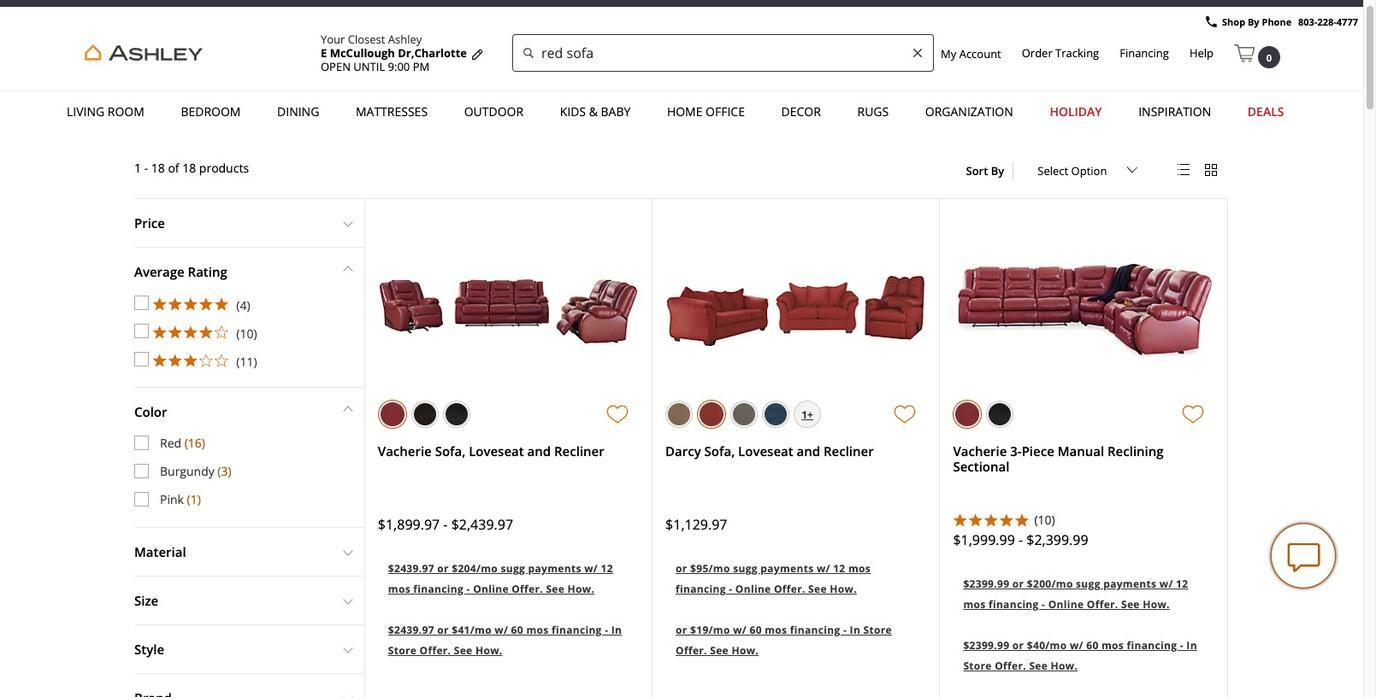 Task type: describe. For each thing, give the bounding box(es) containing it.
financing inside or $95/mo sugg payments w/ 12 mos financing - online offer. see how.
[[676, 582, 726, 597]]

w/ inside "$2439.97 or $204/mo sugg payments w/ 12 mos financing - online offer. see how."
[[584, 562, 598, 576]]

open
[[321, 59, 351, 74]]

- inside "$2439.97 or $204/mo sugg payments w/ 12 mos financing - online offer. see how."
[[467, 582, 470, 597]]

store for $1,899.97 - $2,439.97
[[388, 644, 417, 659]]

1+
[[802, 408, 813, 423]]

or $95/mo sugg payments w/ 12 mos financing - online offer. see how. button
[[665, 547, 927, 609]]

organization
[[925, 103, 1013, 120]]

darcy
[[665, 443, 701, 460]]

reclining
[[1108, 443, 1164, 460]]

in for $1,899.97 - $2,439.97
[[611, 624, 622, 638]]

$2,439.97
[[451, 516, 513, 535]]

12 for $1,899.97 - $2,439.97
[[601, 562, 613, 576]]

see inside $2399.99 or $40/mo w/ 60 mos financing - in store offer. see how.
[[1029, 659, 1048, 674]]

kids
[[560, 103, 586, 120]]

(3)
[[218, 464, 231, 480]]

vacherie sofa, loveseat and recliner
[[378, 443, 604, 460]]

pink
[[160, 492, 184, 508]]

average rating
[[134, 263, 227, 281]]

e
[[321, 45, 327, 61]]

1 18 from the left
[[151, 160, 165, 176]]

1 vertical spatial (10) link
[[1034, 512, 1214, 530]]

select option
[[1038, 163, 1107, 178]]

dining link
[[272, 96, 324, 128]]

office
[[706, 103, 745, 120]]

see inside "$2439.97 or $204/mo sugg payments w/ 12 mos financing - online offer. see how."
[[546, 582, 565, 597]]

home office link
[[662, 96, 750, 128]]

vacherie 3-piece reclining sectional, salsa, large image
[[953, 262, 1214, 361]]

sitewide element
[[512, 34, 934, 72]]

mattresses
[[356, 103, 428, 120]]

$95/mo
[[690, 562, 730, 576]]

or for $2399.99 or $40/mo w/ 60 mos financing - in store offer. see how.
[[1013, 639, 1024, 653]]

material
[[134, 544, 186, 561]]

- inside or $95/mo sugg payments w/ 12 mos financing - online offer. see how.
[[729, 582, 732, 597]]

or for $2439.97 or $204/mo sugg payments w/ 12 mos financing - online offer. see how.
[[437, 562, 449, 576]]

size
[[134, 593, 158, 610]]

inspiration link
[[1133, 96, 1216, 128]]

w/ inside the $2439.97 or $41/mo w/ 60 mos financing - in store offer. see how.
[[495, 624, 508, 638]]

mos inside or $19/mo w/ 60 mos financing - in store offer. see how.
[[765, 624, 787, 638]]

60 for $1,999.99 - $2,399.99
[[1086, 639, 1099, 653]]

your closest ashley e mccullough dr,charlotte
[[321, 32, 467, 61]]

living
[[67, 103, 105, 120]]

or for $2439.97 or $41/mo w/ 60 mos financing - in store offer. see how.
[[437, 624, 449, 638]]

online inside or $95/mo sugg payments w/ 12 mos financing - online offer. see how.
[[735, 582, 771, 597]]

$1,899.97
[[378, 516, 440, 535]]

and for $1,899.97 - $2,439.97
[[527, 443, 551, 460]]

financing
[[1120, 45, 1169, 61]]

(1)
[[187, 492, 201, 508]]

baby
[[601, 103, 631, 120]]

sort by
[[966, 163, 1004, 178]]

price
[[134, 215, 165, 232]]

mos inside $2399.99 or $40/mo w/ 60 mos financing - in store offer. see how.
[[1102, 639, 1124, 653]]

offer. inside or $19/mo w/ 60 mos financing - in store offer. see how.
[[676, 644, 707, 659]]

mos inside or $95/mo sugg payments w/ 12 mos financing - online offer. see how.
[[848, 562, 871, 576]]

offer. inside $2399.99 or $200/mo sugg payments w/ 12 mos financing - online offer. see how.
[[1087, 598, 1118, 612]]

organization link
[[920, 96, 1018, 128]]

financing link
[[1120, 45, 1169, 61]]

kids & baby
[[560, 103, 631, 120]]

average
[[134, 263, 184, 281]]

$2439.97 or $41/mo w/ 60 mos financing - in store offer. see how. button
[[378, 609, 639, 671]]

red (16)
[[160, 435, 205, 452]]

my
[[941, 46, 956, 61]]

sugg for $1,999.99 - $2,399.99
[[1076, 577, 1101, 592]]

&
[[589, 103, 598, 120]]

w/ inside $2399.99 or $40/mo w/ 60 mos financing - in store offer. see how.
[[1070, 639, 1083, 653]]

decor
[[781, 103, 821, 120]]

help
[[1190, 45, 1214, 61]]

closest
[[348, 32, 385, 47]]

store inside or $19/mo w/ 60 mos financing - in store offer. see how.
[[863, 624, 892, 638]]

(4) link
[[134, 296, 250, 314]]

0 link
[[1234, 37, 1280, 69]]

and for $1,129.97
[[797, 443, 820, 460]]

clear image
[[912, 46, 924, 63]]

online for $1,899.97 - $2,439.97
[[473, 582, 509, 597]]

or $95/mo sugg payments w/ 12 mos financing - online offer. see how.
[[676, 562, 871, 597]]

rugs link
[[852, 96, 894, 128]]

rugs
[[857, 103, 889, 120]]

phone
[[1262, 15, 1292, 28]]

mos inside the $2439.97 or $41/mo w/ 60 mos financing - in store offer. see how.
[[526, 624, 549, 638]]

living room link
[[62, 96, 150, 128]]

bedroom
[[181, 103, 241, 120]]

my account link
[[941, 46, 1001, 61]]

dr,charlotte
[[398, 45, 467, 61]]

0 vertical spatial (10)
[[236, 326, 257, 342]]

vacherie for $1,899.97
[[378, 443, 432, 460]]

account
[[959, 46, 1001, 61]]

red
[[160, 435, 181, 452]]

1 vertical spatial (10)
[[1034, 512, 1055, 529]]

offer. inside or $95/mo sugg payments w/ 12 mos financing - online offer. see how.
[[774, 582, 805, 597]]

shop
[[1222, 15, 1245, 28]]

see inside $2399.99 or $200/mo sugg payments w/ 12 mos financing - online offer. see how.
[[1121, 598, 1140, 612]]

offer. inside the $2439.97 or $41/mo w/ 60 mos financing - in store offer. see how.
[[420, 644, 451, 659]]

$2399.99 or $40/mo w/ 60 mos financing - in store offer. see how. button
[[953, 624, 1214, 686]]

in for $1,999.99 - $2,399.99
[[1187, 639, 1197, 653]]

w/ inside or $95/mo sugg payments w/ 12 mos financing - online offer. see how.
[[817, 562, 830, 576]]

decor link
[[776, 96, 826, 128]]

$2399.99 or $200/mo sugg payments w/ 12 mos financing - online offer. see how.
[[963, 577, 1188, 612]]

how. inside the $2439.97 or $41/mo w/ 60 mos financing - in store offer. see how.
[[476, 644, 503, 659]]

1+ link
[[794, 400, 821, 430]]

$2439.97 for $2439.97 or $41/mo w/ 60 mos financing - in store offer. see how.
[[388, 624, 434, 638]]

228-
[[1318, 15, 1337, 28]]

or $19/mo w/ 60 mos financing - in store offer. see how.
[[676, 624, 892, 659]]

vacherie sofa, loveseat and recliner link
[[378, 443, 604, 460]]

by for shop
[[1248, 15, 1260, 28]]

or inside or $95/mo sugg payments w/ 12 mos financing - online offer. see how.
[[676, 562, 687, 576]]

w/ inside $2399.99 or $200/mo sugg payments w/ 12 mos financing - online offer. see how.
[[1160, 577, 1173, 592]]

style
[[134, 641, 164, 659]]

sectional
[[953, 458, 1010, 476]]

$1,999.99
[[953, 531, 1015, 550]]

pm
[[413, 59, 429, 74]]

open until 9:00 pm
[[321, 59, 429, 74]]

piece
[[1022, 443, 1054, 460]]

$2439.97 or $204/mo sugg payments w/ 12 mos financing - online offer. see how.
[[388, 562, 613, 597]]

$2439.97 or $41/mo w/ 60 mos financing - in store offer. see how.
[[388, 624, 622, 659]]

by for sort
[[991, 163, 1004, 178]]



Task type: locate. For each thing, give the bounding box(es) containing it.
banner
[[0, 7, 1363, 133]]

12 inside "$2439.97 or $204/mo sugg payments w/ 12 mos financing - online offer. see how."
[[601, 562, 613, 576]]

how. inside $2399.99 or $40/mo w/ 60 mos financing - in store offer. see how.
[[1051, 659, 1078, 674]]

loveseat up $2,439.97
[[469, 443, 524, 460]]

offer. inside "$2439.97 or $204/mo sugg payments w/ 12 mos financing - online offer. see how."
[[512, 582, 543, 597]]

outdoor
[[464, 103, 524, 120]]

and
[[527, 443, 551, 460], [797, 443, 820, 460]]

see up or $19/mo w/ 60 mos financing - in store offer. see how. button
[[808, 582, 827, 597]]

$2399.99 or $200/mo sugg payments w/ 12 mos financing - online offer. see how. button
[[953, 563, 1214, 624]]

vacherie sofa, loveseat and recliner, salsa, large image
[[378, 278, 639, 345]]

1 horizontal spatial and
[[797, 443, 820, 460]]

in inside the $2439.97 or $41/mo w/ 60 mos financing - in store offer. see how.
[[611, 624, 622, 638]]

2 horizontal spatial store
[[963, 659, 992, 674]]

0 horizontal spatial recliner
[[554, 443, 604, 460]]

deals link
[[1243, 96, 1289, 128]]

by inside main content
[[991, 163, 1004, 178]]

$2399.99 down $1,999.99
[[963, 577, 1010, 592]]

4.8 image
[[953, 513, 1030, 527]]

or $19/mo w/ 60 mos financing - in store offer. see how. button
[[665, 609, 927, 671]]

$2399.99 inside $2399.99 or $40/mo w/ 60 mos financing - in store offer. see how.
[[963, 639, 1010, 653]]

2 horizontal spatial online
[[1048, 598, 1084, 612]]

sugg
[[501, 562, 525, 576], [733, 562, 758, 576], [1076, 577, 1101, 592]]

0 horizontal spatial payments
[[528, 562, 581, 576]]

0 vertical spatial (10) link
[[134, 324, 257, 342]]

0 horizontal spatial vacherie
[[378, 443, 432, 460]]

financing inside the $2439.97 or $41/mo w/ 60 mos financing - in store offer. see how.
[[552, 624, 602, 638]]

home office
[[667, 103, 745, 120]]

search image
[[523, 46, 535, 63]]

$1,129.97
[[665, 516, 727, 535]]

change location image
[[470, 47, 484, 61]]

order
[[1022, 45, 1053, 61]]

darcy sofa, loveseat and recliner
[[665, 443, 874, 460]]

1 horizontal spatial recliner
[[824, 443, 874, 460]]

2 horizontal spatial 60
[[1086, 639, 1099, 653]]

payments for $1,899.97 - $2,439.97
[[528, 562, 581, 576]]

dining
[[277, 103, 319, 120]]

60 inside $2399.99 or $40/mo w/ 60 mos financing - in store offer. see how.
[[1086, 639, 1099, 653]]

store
[[863, 624, 892, 638], [388, 644, 417, 659], [963, 659, 992, 674]]

or inside or $19/mo w/ 60 mos financing - in store offer. see how.
[[676, 624, 687, 638]]

2 horizontal spatial sugg
[[1076, 577, 1101, 592]]

60 inside or $19/mo w/ 60 mos financing - in store offer. see how.
[[750, 624, 762, 638]]

payments inside $2399.99 or $200/mo sugg payments w/ 12 mos financing - online offer. see how.
[[1103, 577, 1157, 592]]

loveseat for $1,129.97
[[738, 443, 793, 460]]

help link
[[1190, 45, 1214, 61]]

sofa, for $1,899.97 - $2,439.97
[[435, 443, 466, 460]]

1 vertical spatial $2399.99
[[963, 639, 1010, 653]]

or left $40/mo
[[1013, 639, 1024, 653]]

online for $1,999.99 - $2,399.99
[[1048, 598, 1084, 612]]

0 horizontal spatial store
[[388, 644, 417, 659]]

mos inside "$2439.97 or $204/mo sugg payments w/ 12 mos financing - online offer. see how."
[[388, 582, 410, 597]]

18 left of
[[151, 160, 165, 176]]

or left $95/mo
[[676, 562, 687, 576]]

9:00
[[388, 59, 410, 74]]

$2399.99 for $2399.99 or $200/mo sugg payments w/ 12 mos financing - online offer. see how.
[[963, 577, 1010, 592]]

vacherie for $1,999.99
[[953, 443, 1007, 460]]

how. inside "$2439.97 or $204/mo sugg payments w/ 12 mos financing - online offer. see how."
[[568, 582, 595, 597]]

1 sofa, from the left
[[435, 443, 466, 460]]

sugg for $1,899.97 - $2,439.97
[[501, 562, 525, 576]]

1 - 18 of 18 products
[[134, 160, 249, 176]]

or inside $2399.99 or $40/mo w/ 60 mos financing - in store offer. see how.
[[1013, 639, 1024, 653]]

outdoor link
[[459, 96, 529, 128]]

see down $40/mo
[[1029, 659, 1048, 674]]

$2399.99 left $40/mo
[[963, 639, 1010, 653]]

0 horizontal spatial 18
[[151, 160, 165, 176]]

products
[[199, 160, 249, 176]]

see up $2439.97 or $41/mo w/ 60 mos financing - in store offer. see how. button
[[546, 582, 565, 597]]

- inside or $19/mo w/ 60 mos financing - in store offer. see how.
[[843, 624, 847, 638]]

see inside the $2439.97 or $41/mo w/ 60 mos financing - in store offer. see how.
[[454, 644, 473, 659]]

1 horizontal spatial sugg
[[733, 562, 758, 576]]

0 horizontal spatial loveseat
[[469, 443, 524, 460]]

12
[[601, 562, 613, 576], [833, 562, 846, 576], [1176, 577, 1188, 592]]

2 loveseat from the left
[[738, 443, 793, 460]]

0 vertical spatial $2439.97
[[388, 562, 434, 576]]

$1,899.97 - $2,439.97
[[378, 516, 513, 535]]

payments
[[528, 562, 581, 576], [761, 562, 814, 576], [1103, 577, 1157, 592]]

select
[[1038, 163, 1068, 178]]

0 horizontal spatial by
[[991, 163, 1004, 178]]

online inside "$2439.97 or $204/mo sugg payments w/ 12 mos financing - online offer. see how."
[[473, 582, 509, 597]]

12 for $1,999.99 - $2,399.99
[[1176, 577, 1188, 592]]

in
[[611, 624, 622, 638], [850, 624, 861, 638], [1187, 639, 1197, 653]]

sofa, right darcy
[[704, 443, 735, 460]]

$2439.97
[[388, 562, 434, 576], [388, 624, 434, 638]]

1 horizontal spatial sofa,
[[704, 443, 735, 460]]

see down $41/mo
[[454, 644, 473, 659]]

financing inside $2399.99 or $200/mo sugg payments w/ 12 mos financing - online offer. see how.
[[989, 598, 1039, 612]]

store for $1,999.99 - $2,399.99
[[963, 659, 992, 674]]

3-
[[1010, 443, 1022, 460]]

tracking
[[1056, 45, 1099, 61]]

$41/mo
[[452, 624, 492, 638]]

see down $19/mo
[[710, 644, 729, 659]]

loveseat right darcy
[[738, 443, 793, 460]]

-
[[144, 160, 148, 176], [443, 516, 448, 535], [1019, 531, 1023, 550], [467, 582, 470, 597], [729, 582, 732, 597], [1042, 598, 1045, 612], [605, 624, 608, 638], [843, 624, 847, 638], [1180, 639, 1184, 653]]

sugg inside or $95/mo sugg payments w/ 12 mos financing - online offer. see how.
[[733, 562, 758, 576]]

payments inside "$2439.97 or $204/mo sugg payments w/ 12 mos financing - online offer. see how."
[[528, 562, 581, 576]]

2 recliner from the left
[[824, 443, 874, 460]]

0 horizontal spatial in
[[611, 624, 622, 638]]

$2399.99 inside $2399.99 or $200/mo sugg payments w/ 12 mos financing - online offer. see how.
[[963, 577, 1010, 592]]

1 vacherie from the left
[[378, 443, 432, 460]]

0 horizontal spatial online
[[473, 582, 509, 597]]

ashley image
[[79, 42, 210, 64]]

or left $200/mo
[[1013, 577, 1024, 592]]

financing inside $2399.99 or $40/mo w/ 60 mos financing - in store offer. see how.
[[1127, 639, 1177, 653]]

in inside $2399.99 or $40/mo w/ 60 mos financing - in store offer. see how.
[[1187, 639, 1197, 653]]

order tracking link
[[1022, 45, 1099, 61]]

1
[[134, 160, 141, 176]]

2 vertical spatial store
[[963, 659, 992, 674]]

sugg inside "$2439.97 or $204/mo sugg payments w/ 12 mos financing - online offer. see how."
[[501, 562, 525, 576]]

or inside the $2439.97 or $41/mo w/ 60 mos financing - in store offer. see how.
[[437, 624, 449, 638]]

order tracking
[[1022, 45, 1099, 61]]

or left $41/mo
[[437, 624, 449, 638]]

- inside $2399.99 or $200/mo sugg payments w/ 12 mos financing - online offer. see how.
[[1042, 598, 1045, 612]]

financing inside "$2439.97 or $204/mo sugg payments w/ 12 mos financing - online offer. see how."
[[413, 582, 464, 597]]

0 vertical spatial by
[[1248, 15, 1260, 28]]

mos inside $2399.99 or $200/mo sugg payments w/ 12 mos financing - online offer. see how.
[[963, 598, 986, 612]]

$2,399.99
[[1027, 531, 1088, 550]]

1 horizontal spatial (10)
[[1034, 512, 1055, 529]]

$40/mo
[[1027, 639, 1067, 653]]

payments up or $19/mo w/ 60 mos financing - in store offer. see how. button
[[761, 562, 814, 576]]

online up or $19/mo w/ 60 mos financing - in store offer. see how.
[[735, 582, 771, 597]]

vacherie 3-piece manual reclining sectional
[[953, 443, 1164, 476]]

1 vertical spatial store
[[388, 644, 417, 659]]

$19/mo
[[690, 624, 730, 638]]

0 vertical spatial $2399.99
[[963, 577, 1010, 592]]

2 $2439.97 from the top
[[388, 624, 434, 638]]

(10) link up (11) link
[[134, 324, 257, 342]]

1 horizontal spatial vacherie
[[953, 443, 1007, 460]]

or left '$204/mo'
[[437, 562, 449, 576]]

sofa,
[[435, 443, 466, 460], [704, 443, 735, 460]]

1 recliner from the left
[[554, 443, 604, 460]]

recliner for $1,129.97
[[824, 443, 874, 460]]

offer. inside $2399.99 or $40/mo w/ 60 mos financing - in store offer. see how.
[[995, 659, 1026, 674]]

see
[[546, 582, 565, 597], [808, 582, 827, 597], [1121, 598, 1140, 612], [454, 644, 473, 659], [710, 644, 729, 659], [1029, 659, 1048, 674]]

None search field
[[512, 34, 934, 72]]

2 sofa, from the left
[[704, 443, 735, 460]]

list view icon image
[[1178, 164, 1190, 176]]

in inside or $19/mo w/ 60 mos financing - in store offer. see how.
[[850, 624, 861, 638]]

store inside $2399.99 or $40/mo w/ 60 mos financing - in store offer. see how.
[[963, 659, 992, 674]]

payments inside or $95/mo sugg payments w/ 12 mos financing - online offer. see how.
[[761, 562, 814, 576]]

1 horizontal spatial by
[[1248, 15, 1260, 28]]

vacherie inside vacherie 3-piece manual reclining sectional
[[953, 443, 1007, 460]]

1 horizontal spatial payments
[[761, 562, 814, 576]]

1 vertical spatial $2439.97
[[388, 624, 434, 638]]

(10) up $2,399.99
[[1034, 512, 1055, 529]]

vacherie
[[378, 443, 432, 460], [953, 443, 1007, 460]]

0 horizontal spatial sofa,
[[435, 443, 466, 460]]

financing inside or $19/mo w/ 60 mos financing - in store offer. see how.
[[790, 624, 840, 638]]

deals
[[1248, 103, 1284, 120]]

60 right $40/mo
[[1086, 639, 1099, 653]]

sugg right '$204/mo'
[[501, 562, 525, 576]]

how. inside or $19/mo w/ 60 mos financing - in store offer. see how.
[[732, 644, 759, 659]]

see inside or $19/mo w/ 60 mos financing - in store offer. see how.
[[710, 644, 729, 659]]

1 horizontal spatial online
[[735, 582, 771, 597]]

or left $19/mo
[[676, 624, 687, 638]]

burgundy (3)
[[160, 464, 231, 480]]

60 for $1,899.97 - $2,439.97
[[511, 624, 523, 638]]

online down $200/mo
[[1048, 598, 1084, 612]]

$204/mo
[[452, 562, 498, 576]]

darcy sofa, loveseat and recliner, salsa, large image
[[665, 274, 927, 349]]

1 horizontal spatial 18
[[182, 160, 196, 176]]

pink (1)
[[160, 492, 201, 508]]

sugg right $200/mo
[[1076, 577, 1101, 592]]

loveseat for $1,899.97 - $2,439.97
[[469, 443, 524, 460]]

60 inside the $2439.97 or $41/mo w/ 60 mos financing - in store offer. see how.
[[511, 624, 523, 638]]

main content
[[134, 141, 1229, 698]]

803-
[[1298, 15, 1318, 28]]

803-228-4777 link
[[1298, 15, 1358, 28]]

2 vacherie from the left
[[953, 443, 1007, 460]]

sugg right $95/mo
[[733, 562, 758, 576]]

$2439.97 inside the $2439.97 or $41/mo w/ 60 mos financing - in store offer. see how.
[[388, 624, 434, 638]]

0 horizontal spatial 60
[[511, 624, 523, 638]]

$2439.97 inside "$2439.97 or $204/mo sugg payments w/ 12 mos financing - online offer. see how."
[[388, 562, 434, 576]]

offer.
[[512, 582, 543, 597], [774, 582, 805, 597], [1087, 598, 1118, 612], [420, 644, 451, 659], [676, 644, 707, 659], [995, 659, 1026, 674]]

(4)
[[236, 298, 250, 314]]

(16)
[[185, 435, 205, 452]]

0 vertical spatial store
[[863, 624, 892, 638]]

1 and from the left
[[527, 443, 551, 460]]

(10) up (11)
[[236, 326, 257, 342]]

manual
[[1058, 443, 1104, 460]]

sofa, up $1,899.97 - $2,439.97
[[435, 443, 466, 460]]

0 horizontal spatial (10) link
[[134, 324, 257, 342]]

0 horizontal spatial and
[[527, 443, 551, 460]]

or inside $2399.99 or $200/mo sugg payments w/ 12 mos financing - online offer. see how.
[[1013, 577, 1024, 592]]

banner containing living room
[[0, 7, 1363, 133]]

1 $2439.97 from the top
[[388, 562, 434, 576]]

sugg inside $2399.99 or $200/mo sugg payments w/ 12 mos financing - online offer. see how.
[[1076, 577, 1101, 592]]

1 vertical spatial by
[[991, 163, 1004, 178]]

1 horizontal spatial in
[[850, 624, 861, 638]]

- inside region
[[144, 160, 148, 176]]

$2439.97 or $204/mo sugg payments w/ 12 mos financing - online offer. see how. button
[[378, 547, 639, 609]]

chat bubble mobile view image
[[1269, 523, 1338, 591]]

how. inside $2399.99 or $200/mo sugg payments w/ 12 mos financing - online offer. see how.
[[1143, 598, 1170, 612]]

your
[[321, 32, 345, 47]]

$2439.97 for $2439.97 or $204/mo sugg payments w/ 12 mos financing - online offer. see how.
[[388, 562, 434, 576]]

1 horizontal spatial (10) link
[[1034, 512, 1214, 530]]

how.
[[568, 582, 595, 597], [830, 582, 857, 597], [1143, 598, 1170, 612], [476, 644, 503, 659], [732, 644, 759, 659], [1051, 659, 1078, 674]]

0
[[1267, 51, 1272, 64]]

$2439.97 down the $1,899.97
[[388, 562, 434, 576]]

or for $2399.99 or $200/mo sugg payments w/ 12 mos financing - online offer. see how.
[[1013, 577, 1024, 592]]

1 horizontal spatial loveseat
[[738, 443, 793, 460]]

how. inside or $95/mo sugg payments w/ 12 mos financing - online offer. see how.
[[830, 582, 857, 597]]

by
[[1248, 15, 1260, 28], [991, 163, 1004, 178]]

(11)
[[236, 354, 257, 370]]

4777
[[1337, 15, 1358, 28]]

rating
[[188, 263, 227, 281]]

$2399.99
[[963, 577, 1010, 592], [963, 639, 1010, 653]]

burgundy
[[160, 464, 214, 480]]

2 horizontal spatial 12
[[1176, 577, 1188, 592]]

$200/mo
[[1027, 577, 1073, 592]]

0 horizontal spatial sugg
[[501, 562, 525, 576]]

or
[[437, 562, 449, 576], [676, 562, 687, 576], [1013, 577, 1024, 592], [437, 624, 449, 638], [676, 624, 687, 638], [1013, 639, 1024, 653]]

60 right $19/mo
[[750, 624, 762, 638]]

0 horizontal spatial 12
[[601, 562, 613, 576]]

online inside $2399.99 or $200/mo sugg payments w/ 12 mos financing - online offer. see how.
[[1048, 598, 1084, 612]]

12 inside or $95/mo sugg payments w/ 12 mos financing - online offer. see how.
[[833, 562, 846, 576]]

- inside $2399.99 or $40/mo w/ 60 mos financing - in store offer. see how.
[[1180, 639, 1184, 653]]

60 right $41/mo
[[511, 624, 523, 638]]

color
[[134, 404, 167, 421]]

mattresses link
[[351, 96, 433, 128]]

store inside the $2439.97 or $41/mo w/ 60 mos financing - in store offer. see how.
[[388, 644, 417, 659]]

$2439.97 left $41/mo
[[388, 624, 434, 638]]

by right the sort
[[991, 163, 1004, 178]]

1 $2399.99 from the top
[[963, 577, 1010, 592]]

vacherie left 3-
[[953, 443, 1007, 460]]

by right shop
[[1248, 15, 1260, 28]]

see up the $2399.99 or $40/mo w/ 60 mos financing - in store offer. see how. button
[[1121, 598, 1140, 612]]

1 horizontal spatial 60
[[750, 624, 762, 638]]

1 loveseat from the left
[[469, 443, 524, 460]]

0 horizontal spatial (10)
[[236, 326, 257, 342]]

2 horizontal spatial payments
[[1103, 577, 1157, 592]]

w/ inside or $19/mo w/ 60 mos financing - in store offer. see how.
[[733, 624, 747, 638]]

payments right '$204/mo'
[[528, 562, 581, 576]]

option
[[1071, 163, 1107, 178]]

grid view icon image
[[1205, 164, 1217, 176]]

see inside or $95/mo sugg payments w/ 12 mos financing - online offer. see how.
[[808, 582, 827, 597]]

18 right of
[[182, 160, 196, 176]]

sofa, for $1,129.97
[[704, 443, 735, 460]]

- inside the $2439.97 or $41/mo w/ 60 mos financing - in store offer. see how.
[[605, 624, 608, 638]]

2 and from the left
[[797, 443, 820, 460]]

1 horizontal spatial store
[[863, 624, 892, 638]]

2 horizontal spatial in
[[1187, 639, 1197, 653]]

or inside "$2439.97 or $204/mo sugg payments w/ 12 mos financing - online offer. see how."
[[437, 562, 449, 576]]

darcy sofa, loveseat and recliner link
[[665, 443, 874, 460]]

kids & baby link
[[555, 96, 636, 128]]

until
[[354, 59, 385, 74]]

recliner for $1,899.97 - $2,439.97
[[554, 443, 604, 460]]

$2399.99 for $2399.99 or $40/mo w/ 60 mos financing - in store offer. see how.
[[963, 639, 1010, 653]]

payments for $1,999.99 - $2,399.99
[[1103, 577, 1157, 592]]

12 inside $2399.99 or $200/mo sugg payments w/ 12 mos financing - online offer. see how.
[[1176, 577, 1188, 592]]

of
[[168, 160, 179, 176]]

1 horizontal spatial 12
[[833, 562, 846, 576]]

mccullough
[[330, 45, 395, 61]]

60
[[511, 624, 523, 638], [750, 624, 762, 638], [1086, 639, 1099, 653]]

vacherie up the $1,899.97
[[378, 443, 432, 460]]

2 $2399.99 from the top
[[963, 639, 1010, 653]]

(10) link up $2,399.99
[[1034, 512, 1214, 530]]

1 - 18 of 18 products region
[[134, 155, 249, 182]]

mos
[[848, 562, 871, 576], [388, 582, 410, 597], [963, 598, 986, 612], [526, 624, 549, 638], [765, 624, 787, 638], [1102, 639, 1124, 653]]

2 18 from the left
[[182, 160, 196, 176]]

payments right $200/mo
[[1103, 577, 1157, 592]]

ashley
[[388, 32, 422, 47]]

my account
[[941, 46, 1001, 61]]

(10) link
[[134, 324, 257, 342], [1034, 512, 1214, 530]]

$1,999.99 - $2,399.99
[[953, 531, 1088, 550]]

online down '$204/mo'
[[473, 582, 509, 597]]

main content containing $1,899.97 - $2,439.97
[[134, 141, 1229, 698]]



Task type: vqa. For each thing, say whether or not it's contained in the screenshot.
dims image
no



